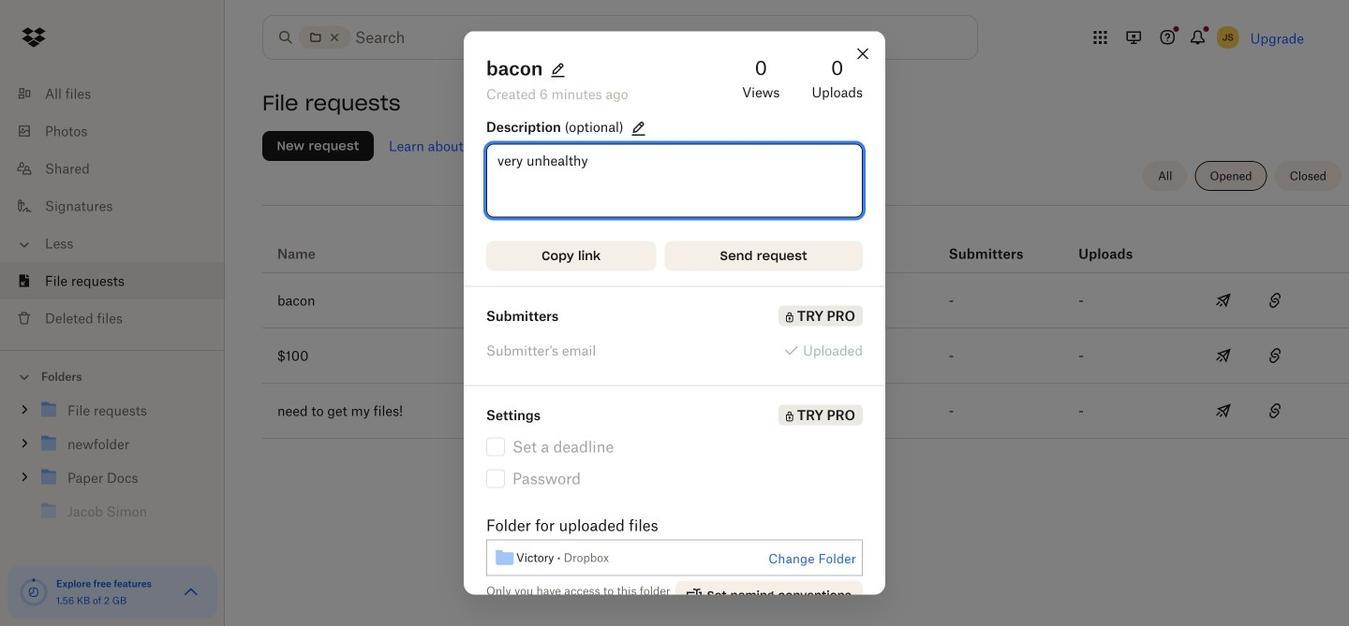 Task type: describe. For each thing, give the bounding box(es) containing it.
less image
[[15, 236, 34, 254]]

send email image for copy link image
[[1212, 290, 1235, 312]]

1 vertical spatial pro trial element
[[779, 306, 863, 327]]

4 row from the top
[[262, 384, 1349, 440]]

cell for copy link image
[[1298, 274, 1349, 328]]

dropbox image
[[15, 19, 52, 56]]

send email image
[[1212, 345, 1235, 367]]

2 row from the top
[[262, 274, 1349, 329]]

Add any extra details about the request text field
[[486, 144, 863, 218]]



Task type: locate. For each thing, give the bounding box(es) containing it.
column header
[[949, 220, 1024, 265], [1079, 220, 1154, 265]]

3 row from the top
[[262, 329, 1349, 384]]

1 vertical spatial copy link image
[[1264, 400, 1287, 423]]

send email image
[[1212, 290, 1235, 312], [1212, 400, 1235, 423]]

0 vertical spatial pro trial element
[[823, 243, 853, 265]]

2 vertical spatial pro trial element
[[779, 405, 863, 426]]

list
[[0, 64, 225, 350]]

dialog
[[464, 31, 886, 624]]

0 horizontal spatial column header
[[949, 220, 1024, 265]]

1 row from the top
[[262, 213, 1349, 274]]

row
[[262, 213, 1349, 274], [262, 274, 1349, 329], [262, 329, 1349, 384], [262, 384, 1349, 440]]

copy link image
[[1264, 290, 1287, 312]]

1 copy link image from the top
[[1264, 345, 1287, 367]]

send email image down send email icon
[[1212, 400, 1235, 423]]

2 copy link image from the top
[[1264, 400, 1287, 423]]

cell for 1st copy link icon from the bottom
[[1298, 384, 1349, 439]]

2 column header from the left
[[1079, 220, 1154, 265]]

group
[[0, 390, 225, 543]]

1 send email image from the top
[[1212, 290, 1235, 312]]

cell
[[1298, 274, 1349, 328], [545, 384, 739, 439], [1298, 384, 1349, 439]]

1 column header from the left
[[949, 220, 1024, 265]]

list item
[[0, 262, 225, 300]]

send email image for 1st copy link icon from the bottom
[[1212, 400, 1235, 423]]

2 send email image from the top
[[1212, 400, 1235, 423]]

row group
[[262, 274, 1349, 440]]

1 horizontal spatial column header
[[1079, 220, 1154, 265]]

copy link image
[[1264, 345, 1287, 367], [1264, 400, 1287, 423]]

1 vertical spatial send email image
[[1212, 400, 1235, 423]]

send email image left copy link image
[[1212, 290, 1235, 312]]

table
[[262, 213, 1349, 440]]

0 vertical spatial copy link image
[[1264, 345, 1287, 367]]

pro trial element
[[823, 243, 853, 265], [779, 306, 863, 327], [779, 405, 863, 426]]

0 vertical spatial send email image
[[1212, 290, 1235, 312]]



Task type: vqa. For each thing, say whether or not it's contained in the screenshot.
Rotate corresponding to Rotate right
no



